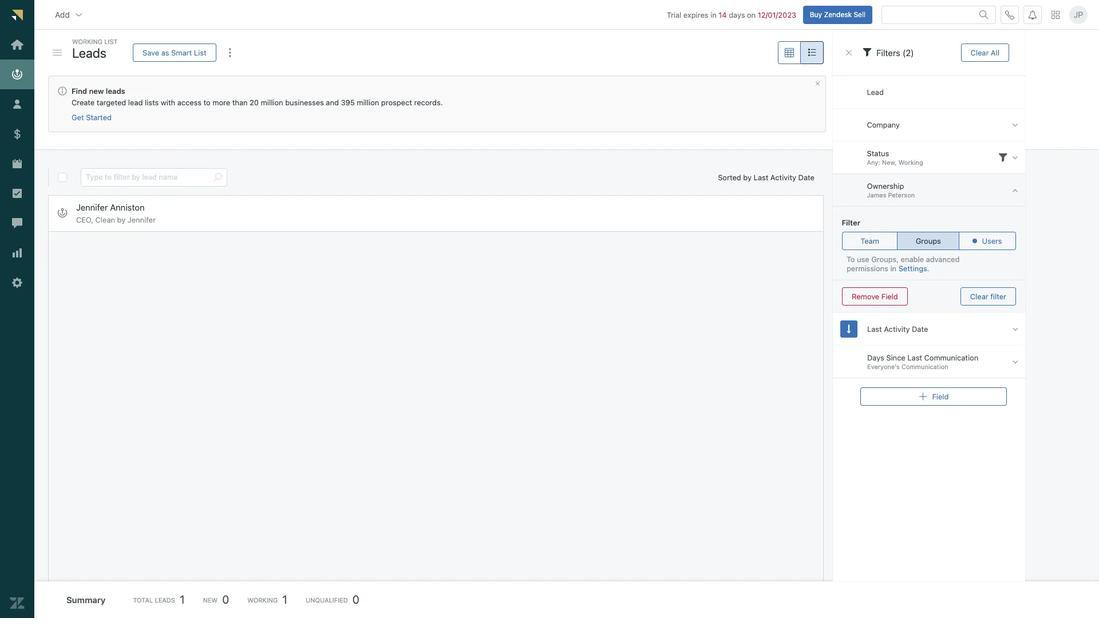 Task type: vqa. For each thing, say whether or not it's contained in the screenshot.
In
yes



Task type: describe. For each thing, give the bounding box(es) containing it.
1 vertical spatial communication
[[902, 363, 949, 371]]

0 for unqualified 0
[[353, 593, 359, 606]]

everyone's
[[867, 363, 900, 371]]

add button
[[46, 3, 93, 26]]

2 angle down image from the top
[[1013, 324, 1019, 334]]

last for by
[[754, 173, 769, 182]]

settings link
[[899, 264, 927, 274]]

1 angle down image from the top
[[1013, 153, 1019, 162]]

jennifer anniston ceo, clean by jennifer
[[76, 202, 156, 224]]

zendesk products image
[[1052, 11, 1060, 19]]

jennifer anniston link
[[76, 202, 145, 213]]

on
[[747, 10, 756, 19]]

sell
[[854, 10, 866, 19]]

team button
[[842, 232, 898, 250]]

.
[[927, 264, 930, 273]]

use
[[857, 255, 870, 264]]

search image
[[980, 10, 989, 19]]

list inside button
[[194, 48, 206, 57]]

0 horizontal spatial activity
[[771, 173, 796, 182]]

remove
[[852, 292, 880, 301]]

days since last communication everyone's communication
[[867, 353, 979, 371]]

team
[[861, 236, 879, 245]]

save as smart list button
[[133, 44, 216, 62]]

395
[[341, 98, 355, 107]]

find new leads create targeted lead lists with access to more than 20 million businesses and 395 million prospect records.
[[72, 86, 443, 107]]

field button
[[861, 388, 1007, 406]]

2 angle down image from the top
[[1013, 357, 1019, 367]]

settings .
[[899, 264, 930, 273]]

save as smart list
[[143, 48, 206, 57]]

long arrow down image
[[847, 324, 851, 334]]

status
[[867, 149, 890, 158]]

1 vertical spatial activity
[[884, 324, 910, 334]]

calls image
[[1005, 10, 1015, 19]]

Type to filter by lead name field
[[86, 169, 208, 186]]

lead
[[128, 98, 143, 107]]

working 1
[[247, 593, 287, 606]]

12/01/2023
[[758, 10, 796, 19]]

leads inside working list leads
[[72, 45, 106, 60]]

buy
[[810, 10, 822, 19]]

clean
[[95, 215, 115, 224]]

add image
[[919, 392, 928, 401]]

total leads 1
[[133, 593, 185, 606]]

records.
[[414, 98, 443, 107]]

filter inside clear filter button
[[991, 292, 1007, 301]]

leads inside total leads 1
[[155, 596, 175, 604]]

ownership
[[867, 181, 905, 191]]

ownership james peterson
[[867, 181, 915, 199]]

buy zendesk sell
[[810, 10, 866, 19]]

expires
[[684, 10, 709, 19]]

0 for new 0
[[222, 593, 229, 606]]

zendesk image
[[10, 596, 25, 611]]

to
[[847, 255, 855, 264]]

ceo,
[[76, 215, 93, 224]]

clear all button
[[961, 44, 1009, 62]]

last activity date
[[867, 324, 928, 334]]

peterson
[[889, 191, 915, 199]]

2 million from the left
[[357, 98, 379, 107]]

clear all
[[971, 48, 1000, 57]]

groups,
[[872, 255, 899, 264]]

unqualified 0
[[306, 593, 359, 606]]

list inside working list leads
[[104, 38, 118, 45]]

(2)
[[903, 47, 914, 58]]

1 vertical spatial date
[[912, 324, 928, 334]]

clear filter button
[[961, 287, 1016, 306]]

0 horizontal spatial filter fill image
[[863, 47, 872, 57]]

clear for clear filter
[[970, 292, 989, 301]]

get started
[[72, 113, 112, 122]]

sorted by last activity date
[[718, 173, 815, 182]]

1 horizontal spatial cancel image
[[845, 48, 854, 57]]

and
[[326, 98, 339, 107]]

0 horizontal spatial in
[[711, 10, 717, 19]]

0 horizontal spatial date
[[798, 173, 815, 182]]

find
[[72, 86, 87, 96]]

20
[[250, 98, 259, 107]]

to use groups, enable advanced permissions in
[[847, 255, 960, 273]]

status any: new, working
[[867, 149, 924, 166]]

new 0
[[203, 593, 229, 606]]

filters
[[877, 47, 900, 58]]

access
[[177, 98, 202, 107]]

get started link
[[72, 113, 112, 123]]

company
[[867, 120, 900, 129]]

angle up image
[[1013, 185, 1019, 195]]

new,
[[882, 159, 897, 166]]

0 horizontal spatial field
[[882, 292, 898, 301]]

1 vertical spatial jennifer
[[128, 215, 156, 224]]



Task type: locate. For each thing, give the bounding box(es) containing it.
in
[[711, 10, 717, 19], [891, 264, 897, 273]]

targeted
[[97, 98, 126, 107]]

1 horizontal spatial last
[[867, 324, 882, 334]]

0 horizontal spatial leads
[[72, 45, 106, 60]]

2 vertical spatial last
[[908, 353, 922, 362]]

by down anniston
[[117, 215, 126, 224]]

0 vertical spatial angle down image
[[1013, 120, 1019, 130]]

1 vertical spatial field
[[932, 392, 949, 401]]

list right "smart"
[[194, 48, 206, 57]]

smart
[[171, 48, 192, 57]]

0 vertical spatial communication
[[924, 353, 979, 362]]

jp button
[[1070, 5, 1088, 24]]

working inside working list leads
[[72, 38, 102, 45]]

1 left new
[[180, 593, 185, 606]]

working right new 0 at the left bottom of page
[[247, 596, 278, 604]]

0 vertical spatial working
[[72, 38, 102, 45]]

communication
[[924, 353, 979, 362], [902, 363, 949, 371]]

0 vertical spatial jennifer
[[76, 202, 108, 212]]

0 vertical spatial filter
[[842, 218, 861, 227]]

prospect
[[381, 98, 412, 107]]

summary
[[66, 595, 106, 605]]

days
[[867, 353, 884, 362]]

jennifer
[[76, 202, 108, 212], [128, 215, 156, 224]]

1 vertical spatial angle down image
[[1013, 357, 1019, 367]]

save
[[143, 48, 159, 57]]

in left 14
[[711, 10, 717, 19]]

leads
[[106, 86, 125, 96]]

million
[[261, 98, 283, 107], [357, 98, 379, 107]]

0 horizontal spatial list
[[104, 38, 118, 45]]

working for leads
[[72, 38, 102, 45]]

jennifer up ceo,
[[76, 202, 108, 212]]

0 vertical spatial list
[[104, 38, 118, 45]]

overflow vertical fill image
[[225, 48, 235, 57]]

last right long arrow down "image"
[[867, 324, 882, 334]]

total
[[133, 596, 153, 604]]

1 vertical spatial filter
[[991, 292, 1007, 301]]

angle down image down clear filter button
[[1013, 324, 1019, 334]]

0 horizontal spatial 0
[[222, 593, 229, 606]]

0 horizontal spatial million
[[261, 98, 283, 107]]

communication up add 'image'
[[902, 363, 949, 371]]

chevron down image
[[74, 10, 83, 19]]

to
[[204, 98, 211, 107]]

last
[[754, 173, 769, 182], [867, 324, 882, 334], [908, 353, 922, 362]]

bell image
[[1028, 10, 1037, 19]]

working right new,
[[899, 159, 924, 166]]

2 1 from the left
[[282, 593, 287, 606]]

0 vertical spatial cancel image
[[845, 48, 854, 57]]

users button
[[959, 232, 1016, 250]]

activity up the since
[[884, 324, 910, 334]]

clear filter
[[970, 292, 1007, 301]]

settings
[[899, 264, 927, 273]]

0 vertical spatial angle down image
[[1013, 153, 1019, 162]]

with
[[161, 98, 175, 107]]

1 horizontal spatial jennifer
[[128, 215, 156, 224]]

1 horizontal spatial working
[[247, 596, 278, 604]]

1 1 from the left
[[180, 593, 185, 606]]

last inside days since last communication everyone's communication
[[908, 353, 922, 362]]

1 horizontal spatial by
[[743, 173, 752, 182]]

by right sorted
[[743, 173, 752, 182]]

activity
[[771, 173, 796, 182], [884, 324, 910, 334]]

1 horizontal spatial 1
[[282, 593, 287, 606]]

1 horizontal spatial in
[[891, 264, 897, 273]]

2 vertical spatial working
[[247, 596, 278, 604]]

businesses
[[285, 98, 324, 107]]

filter down 'users'
[[991, 292, 1007, 301]]

create
[[72, 98, 95, 107]]

filter
[[842, 218, 861, 227], [991, 292, 1007, 301]]

1
[[180, 593, 185, 606], [282, 593, 287, 606]]

working inside working 1
[[247, 596, 278, 604]]

1 vertical spatial clear
[[970, 292, 989, 301]]

0 horizontal spatial cancel image
[[815, 81, 821, 87]]

info image
[[58, 86, 67, 96]]

1 million from the left
[[261, 98, 283, 107]]

unqualified
[[306, 596, 348, 604]]

lists
[[145, 98, 159, 107]]

by inside jennifer anniston ceo, clean by jennifer
[[117, 215, 126, 224]]

1 horizontal spatial filter
[[991, 292, 1007, 301]]

0 horizontal spatial by
[[117, 215, 126, 224]]

1 vertical spatial by
[[117, 215, 126, 224]]

communication up field button
[[924, 353, 979, 362]]

0 vertical spatial field
[[882, 292, 898, 301]]

angle down image
[[1013, 120, 1019, 130], [1013, 357, 1019, 367]]

field
[[882, 292, 898, 301], [932, 392, 949, 401]]

0
[[222, 593, 229, 606], [353, 593, 359, 606]]

last right sorted
[[754, 173, 769, 182]]

1 left the unqualified
[[282, 593, 287, 606]]

buy zendesk sell button
[[803, 5, 873, 24]]

add
[[55, 10, 70, 19]]

enable
[[901, 255, 924, 264]]

cancel image
[[845, 48, 854, 57], [815, 81, 821, 87]]

0 vertical spatial in
[[711, 10, 717, 19]]

clear for clear all
[[971, 48, 989, 57]]

in left settings
[[891, 264, 897, 273]]

more
[[213, 98, 230, 107]]

remove field
[[852, 292, 898, 301]]

any:
[[867, 159, 881, 166]]

1 vertical spatial cancel image
[[815, 81, 821, 87]]

0 right new
[[222, 593, 229, 606]]

filter up team
[[842, 218, 861, 227]]

1 horizontal spatial date
[[912, 324, 928, 334]]

started
[[86, 113, 112, 122]]

trial expires in 14 days on 12/01/2023
[[667, 10, 796, 19]]

2 horizontal spatial last
[[908, 353, 922, 362]]

days
[[729, 10, 745, 19]]

0 horizontal spatial jennifer
[[76, 202, 108, 212]]

1 horizontal spatial filter fill image
[[999, 153, 1008, 162]]

1 horizontal spatial 0
[[353, 593, 359, 606]]

clear inside 'clear all' 'button'
[[971, 48, 989, 57]]

leads right total
[[155, 596, 175, 604]]

0 right the unqualified
[[353, 593, 359, 606]]

as
[[161, 48, 169, 57]]

working inside status any: new, working
[[899, 159, 924, 166]]

all
[[991, 48, 1000, 57]]

last right the since
[[908, 353, 922, 362]]

0 vertical spatial last
[[754, 173, 769, 182]]

get
[[72, 113, 84, 122]]

date
[[798, 173, 815, 182], [912, 324, 928, 334]]

1 horizontal spatial million
[[357, 98, 379, 107]]

permissions
[[847, 264, 889, 273]]

field right add 'image'
[[932, 392, 949, 401]]

in inside to use groups, enable advanced permissions in
[[891, 264, 897, 273]]

2 horizontal spatial working
[[899, 159, 924, 166]]

1 vertical spatial working
[[899, 159, 924, 166]]

sorted
[[718, 173, 741, 182]]

0 horizontal spatial last
[[754, 173, 769, 182]]

jp
[[1074, 10, 1083, 19]]

remove field button
[[842, 287, 908, 306]]

million right 395
[[357, 98, 379, 107]]

1 vertical spatial in
[[891, 264, 897, 273]]

search image
[[213, 173, 222, 182]]

working down chevron down image at the top left of the page
[[72, 38, 102, 45]]

last for since
[[908, 353, 922, 362]]

0 vertical spatial leads
[[72, 45, 106, 60]]

working for 1
[[247, 596, 278, 604]]

field right remove
[[882, 292, 898, 301]]

leads image
[[58, 208, 67, 218]]

1 vertical spatial angle down image
[[1013, 324, 1019, 334]]

1 vertical spatial leads
[[155, 596, 175, 604]]

2 0 from the left
[[353, 593, 359, 606]]

1 vertical spatial last
[[867, 324, 882, 334]]

clear down "users" button
[[970, 292, 989, 301]]

working
[[72, 38, 102, 45], [899, 159, 924, 166], [247, 596, 278, 604]]

clear
[[971, 48, 989, 57], [970, 292, 989, 301]]

groups
[[916, 236, 941, 245]]

zendesk
[[824, 10, 852, 19]]

than
[[232, 98, 248, 107]]

angle down image up angle up icon
[[1013, 153, 1019, 162]]

1 vertical spatial filter fill image
[[999, 153, 1008, 162]]

0 horizontal spatial 1
[[180, 593, 185, 606]]

1 horizontal spatial field
[[932, 392, 949, 401]]

list up leads at the top left of the page
[[104, 38, 118, 45]]

0 vertical spatial by
[[743, 173, 752, 182]]

1 horizontal spatial leads
[[155, 596, 175, 604]]

1 horizontal spatial activity
[[884, 324, 910, 334]]

1 angle down image from the top
[[1013, 120, 1019, 130]]

users
[[982, 236, 1002, 245]]

1 vertical spatial list
[[194, 48, 206, 57]]

0 horizontal spatial filter
[[842, 218, 861, 227]]

working list leads
[[72, 38, 118, 60]]

jennifer down anniston
[[128, 215, 156, 224]]

1 0 from the left
[[222, 593, 229, 606]]

14
[[719, 10, 727, 19]]

0 vertical spatial activity
[[771, 173, 796, 182]]

clear left the all
[[971, 48, 989, 57]]

activity right sorted
[[771, 173, 796, 182]]

0 vertical spatial filter fill image
[[863, 47, 872, 57]]

0 vertical spatial clear
[[971, 48, 989, 57]]

groups button
[[897, 232, 960, 250]]

since
[[886, 353, 906, 362]]

lead
[[867, 87, 884, 97]]

angle down image
[[1013, 153, 1019, 162], [1013, 324, 1019, 334]]

trial
[[667, 10, 682, 19]]

1 horizontal spatial list
[[194, 48, 206, 57]]

filter fill image
[[863, 47, 872, 57], [999, 153, 1008, 162]]

clear inside clear filter button
[[970, 292, 989, 301]]

leads right handler icon
[[72, 45, 106, 60]]

james
[[867, 191, 887, 199]]

new
[[89, 86, 104, 96]]

handler image
[[53, 50, 62, 55]]

advanced
[[926, 255, 960, 264]]

million right 20
[[261, 98, 283, 107]]

0 vertical spatial date
[[798, 173, 815, 182]]

anniston
[[110, 202, 145, 212]]

new
[[203, 596, 218, 604]]

0 horizontal spatial working
[[72, 38, 102, 45]]



